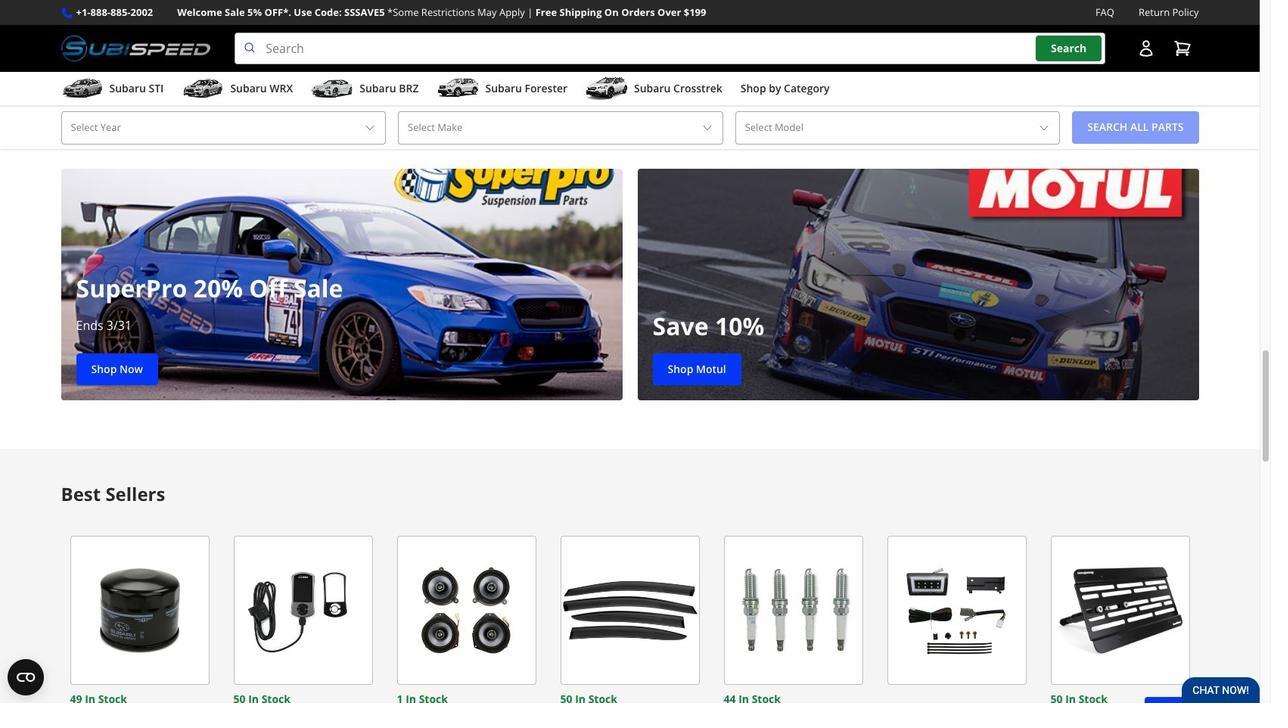 Task type: vqa. For each thing, say whether or not it's contained in the screenshot.
the a subaru forester Thumbnail Image
yes



Task type: locate. For each thing, give the bounding box(es) containing it.
subaru oem oil filter - 2015-2024 subaru wrx image
[[70, 536, 209, 685]]

select year image
[[364, 122, 376, 134]]

select make image
[[701, 122, 713, 134]]

ngk laser iridium stock heat range spark plug set - 2015-2021 subaru wrx / 2014-2016 forester xt image
[[724, 536, 863, 685]]

subaru oem kicker speaker upgrade - 2015-2021 subaru wrx / sti image
[[397, 536, 536, 685]]

olm nb+r rear brake light / f1 style reverse w/ pnp adapter - clear lens, gloss black base, white bar - 2015-2021 subaru wrx / sti image
[[887, 536, 1027, 685]]



Task type: describe. For each thing, give the bounding box(es) containing it.
grimmspeed front license plate relocation kit - 2018-2021 subaru wrx / sti / 2010-2013 legacy / 2013-2016 scion fr-s / 2013-2021 subaru brz / 2017-2021 toyota 86 image
[[1051, 536, 1190, 685]]

oem rain guard deflector kit - 2015-2021 subaru wrx / sti image
[[560, 536, 700, 685]]

Select Model button
[[735, 111, 1060, 144]]

search input field
[[235, 33, 1105, 64]]

Select Year button
[[61, 111, 386, 144]]

Select Make button
[[398, 111, 723, 144]]

a subaru brz thumbnail image image
[[311, 77, 354, 100]]

cobb tuning accessport v3 - 2015-2021 subaru wrx / sti / 2014-2018 forester xt image
[[233, 536, 373, 685]]

a subaru crosstrek thumbnail image image
[[586, 77, 628, 100]]

a subaru wrx thumbnail image image
[[182, 77, 224, 100]]

select model image
[[1038, 122, 1051, 134]]

a subaru sti thumbnail image image
[[61, 77, 103, 100]]

button image
[[1137, 39, 1155, 58]]

open widget image
[[8, 659, 44, 695]]

subispeed logo image
[[61, 33, 211, 64]]

a subaru forester thumbnail image image
[[437, 77, 479, 100]]



